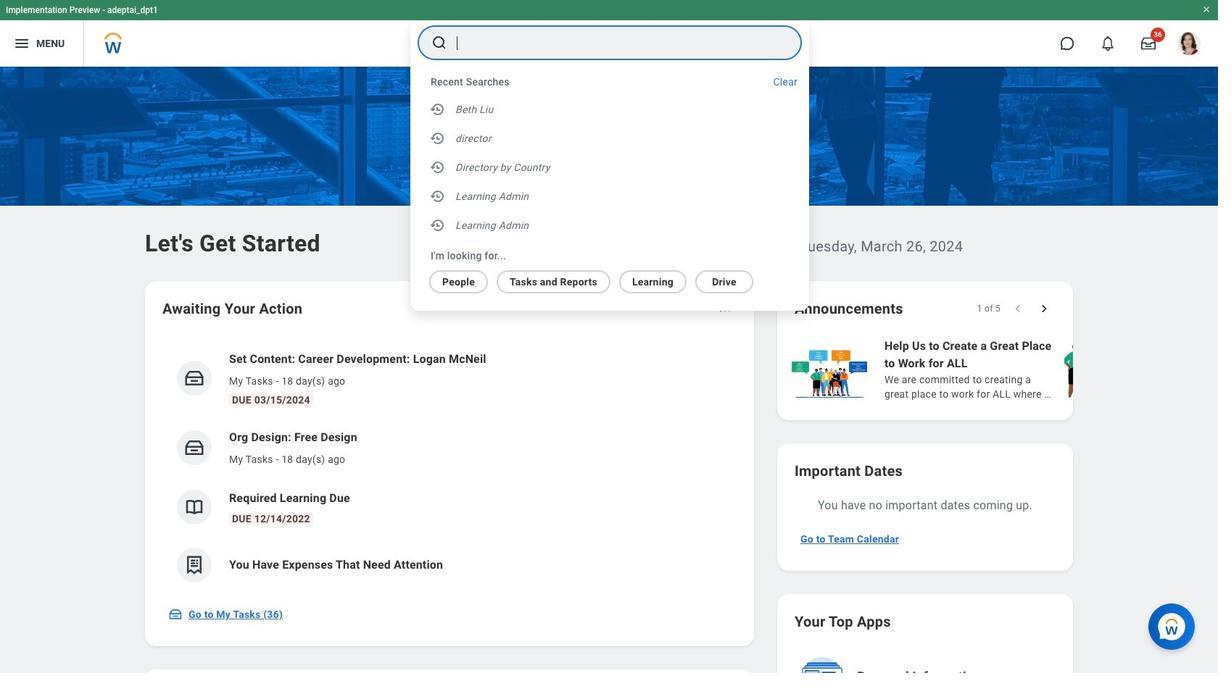 Task type: locate. For each thing, give the bounding box(es) containing it.
2 list box from the top
[[411, 265, 792, 294]]

list
[[789, 337, 1219, 403], [162, 339, 737, 595]]

time image
[[429, 130, 447, 147], [429, 188, 447, 205], [429, 217, 447, 234]]

1 vertical spatial inbox image
[[184, 437, 205, 459]]

profile logan mcneil image
[[1178, 32, 1201, 58]]

1 vertical spatial list box
[[411, 265, 792, 294]]

close environment banner image
[[1203, 5, 1211, 14]]

0 vertical spatial time image
[[429, 130, 447, 147]]

1 vertical spatial time image
[[429, 188, 447, 205]]

1 vertical spatial time image
[[429, 159, 447, 176]]

2 time image from the top
[[429, 159, 447, 176]]

dashboard expenses image
[[184, 555, 205, 577]]

list box
[[411, 95, 809, 243], [411, 265, 792, 294]]

Search Workday  search field
[[457, 27, 772, 59]]

time image
[[429, 101, 447, 118], [429, 159, 447, 176]]

main content
[[0, 67, 1219, 674]]

0 vertical spatial list box
[[411, 95, 809, 243]]

None search field
[[411, 21, 809, 311]]

1 horizontal spatial list
[[789, 337, 1219, 403]]

2 vertical spatial time image
[[429, 217, 447, 234]]

0 vertical spatial time image
[[429, 101, 447, 118]]

inbox image
[[184, 368, 205, 390], [184, 437, 205, 459], [168, 608, 183, 622]]

book open image
[[184, 497, 205, 519]]

banner
[[0, 0, 1219, 67]]

0 horizontal spatial list
[[162, 339, 737, 595]]

1 time image from the top
[[429, 130, 447, 147]]

status
[[977, 303, 1001, 315]]



Task type: describe. For each thing, give the bounding box(es) containing it.
2 vertical spatial inbox image
[[168, 608, 183, 622]]

chevron left small image
[[1011, 302, 1026, 316]]

1 list box from the top
[[411, 95, 809, 243]]

search image
[[431, 34, 448, 51]]

3 time image from the top
[[429, 217, 447, 234]]

inbox large image
[[1142, 36, 1156, 51]]

1 time image from the top
[[429, 101, 447, 118]]

notifications large image
[[1101, 36, 1116, 51]]

2 time image from the top
[[429, 188, 447, 205]]

0 vertical spatial inbox image
[[184, 368, 205, 390]]

chevron right small image
[[1037, 302, 1052, 316]]

justify image
[[13, 35, 30, 52]]



Task type: vqa. For each thing, say whether or not it's contained in the screenshot.
leftmost the Reports
no



